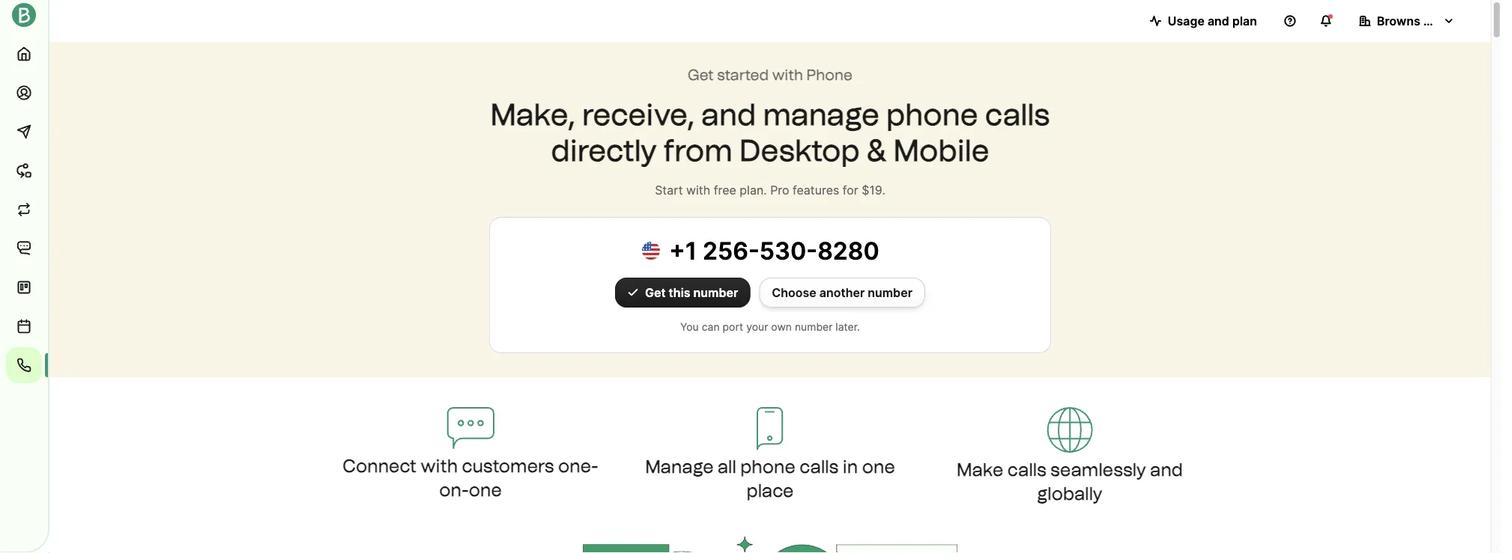 Task type: vqa. For each thing, say whether or not it's contained in the screenshot.
here to the top
no



Task type: describe. For each thing, give the bounding box(es) containing it.
later.
[[836, 321, 860, 334]]

phone inside make, receive, and manage phone calls directly from desktop & mobile
[[887, 97, 979, 133]]

256-
[[703, 236, 760, 265]]

calls inside make, receive, and manage phone calls directly from desktop & mobile
[[986, 97, 1051, 133]]

receive,
[[582, 97, 695, 133]]

number for choose another number
[[868, 286, 913, 300]]

from
[[664, 133, 733, 169]]

customers
[[462, 456, 554, 477]]

mobile
[[894, 133, 990, 169]]

you
[[681, 321, 699, 334]]

directly
[[551, 133, 657, 169]]

own
[[772, 321, 792, 334]]

make
[[957, 459, 1004, 481]]

get this number button
[[615, 278, 751, 308]]

manage
[[646, 457, 714, 478]]

make,
[[491, 97, 576, 133]]

phone
[[807, 66, 853, 84]]

one-
[[558, 456, 599, 477]]

phone inside manage all phone calls in one place
[[741, 457, 796, 478]]

make, receive, and manage phone calls directly from desktop & mobile
[[491, 97, 1051, 169]]

with for one-
[[421, 456, 458, 477]]

usage and plan
[[1168, 13, 1258, 28]]

for
[[843, 183, 859, 198]]

&
[[867, 133, 887, 169]]

get for get started with phone
[[688, 66, 714, 84]]

in
[[843, 457, 859, 478]]

another
[[820, 286, 865, 300]]

1 horizontal spatial number
[[795, 321, 833, 334]]

+1
[[670, 236, 697, 265]]

calls inside make calls seamlessly and globally
[[1008, 459, 1047, 481]]

desktop
[[740, 133, 860, 169]]

pro
[[771, 183, 790, 198]]

us image
[[643, 242, 670, 260]]

get this number
[[645, 286, 739, 300]]

with for plan.
[[687, 183, 711, 198]]

and inside make calls seamlessly and globally
[[1151, 459, 1184, 481]]

connect
[[343, 456, 417, 477]]



Task type: locate. For each thing, give the bounding box(es) containing it.
number inside 'button'
[[868, 286, 913, 300]]

make calls seamlessly and globally
[[957, 459, 1184, 505]]

one inside the connect with customers one- on-one
[[469, 480, 502, 501]]

0 vertical spatial and
[[1208, 13, 1230, 28]]

usage
[[1168, 13, 1205, 28]]

get started with phone
[[688, 66, 853, 84]]

get inside button
[[645, 286, 666, 300]]

and left plan
[[1208, 13, 1230, 28]]

one inside manage all phone calls in one place
[[863, 457, 896, 478]]

one for in
[[863, 457, 896, 478]]

with left free
[[687, 183, 711, 198]]

calls
[[986, 97, 1051, 133], [800, 457, 839, 478], [1008, 459, 1047, 481]]

2 horizontal spatial and
[[1208, 13, 1230, 28]]

and inside make, receive, and manage phone calls directly from desktop & mobile
[[702, 97, 757, 133]]

number right own
[[795, 321, 833, 334]]

phone
[[887, 97, 979, 133], [741, 457, 796, 478]]

8280
[[818, 236, 880, 265]]

2 horizontal spatial with
[[773, 66, 804, 84]]

features
[[793, 183, 840, 198]]

1 horizontal spatial phone
[[887, 97, 979, 133]]

enterprise
[[1424, 13, 1484, 28]]

your
[[747, 321, 769, 334]]

started
[[718, 66, 769, 84]]

1 horizontal spatial one
[[863, 457, 896, 478]]

$19.
[[862, 183, 886, 198]]

+1 256-530-8280
[[670, 236, 880, 265]]

start
[[655, 183, 683, 198]]

2 vertical spatial with
[[421, 456, 458, 477]]

0 horizontal spatial phone
[[741, 457, 796, 478]]

1 vertical spatial and
[[702, 97, 757, 133]]

calls inside manage all phone calls in one place
[[800, 457, 839, 478]]

choose another number
[[772, 286, 913, 300]]

one
[[863, 457, 896, 478], [469, 480, 502, 501]]

number
[[694, 286, 739, 300], [868, 286, 913, 300], [795, 321, 833, 334]]

0 vertical spatial get
[[688, 66, 714, 84]]

all
[[718, 457, 737, 478]]

0 horizontal spatial with
[[421, 456, 458, 477]]

one for on-
[[469, 480, 502, 501]]

number for get this number
[[694, 286, 739, 300]]

and
[[1208, 13, 1230, 28], [702, 97, 757, 133], [1151, 459, 1184, 481]]

0 horizontal spatial number
[[694, 286, 739, 300]]

0 vertical spatial phone
[[887, 97, 979, 133]]

get
[[688, 66, 714, 84], [645, 286, 666, 300]]

number up can
[[694, 286, 739, 300]]

seamlessly
[[1051, 459, 1147, 481]]

port
[[723, 321, 744, 334]]

place
[[747, 480, 794, 502]]

0 horizontal spatial one
[[469, 480, 502, 501]]

choose another number button
[[760, 278, 926, 308]]

2 horizontal spatial number
[[868, 286, 913, 300]]

browns
[[1378, 13, 1421, 28]]

1 horizontal spatial with
[[687, 183, 711, 198]]

plan
[[1233, 13, 1258, 28]]

with inside the connect with customers one- on-one
[[421, 456, 458, 477]]

530-
[[760, 236, 818, 265]]

browns enterprise
[[1378, 13, 1484, 28]]

0 horizontal spatial and
[[702, 97, 757, 133]]

1 horizontal spatial and
[[1151, 459, 1184, 481]]

get left this
[[645, 286, 666, 300]]

and down "started"
[[702, 97, 757, 133]]

connect with customers one- on-one
[[343, 456, 599, 501]]

1 vertical spatial one
[[469, 480, 502, 501]]

one right the in
[[863, 457, 896, 478]]

with up on-
[[421, 456, 458, 477]]

with
[[773, 66, 804, 84], [687, 183, 711, 198], [421, 456, 458, 477]]

0 vertical spatial one
[[863, 457, 896, 478]]

2 vertical spatial and
[[1151, 459, 1184, 481]]

1 vertical spatial with
[[687, 183, 711, 198]]

one down customers
[[469, 480, 502, 501]]

1 vertical spatial phone
[[741, 457, 796, 478]]

number right another
[[868, 286, 913, 300]]

start with free plan. pro features for $19.
[[655, 183, 886, 198]]

number inside button
[[694, 286, 739, 300]]

get left "started"
[[688, 66, 714, 84]]

dialog
[[1492, 0, 1503, 554]]

get for get this number
[[645, 286, 666, 300]]

usage and plan button
[[1138, 6, 1270, 36]]

browns enterprise button
[[1348, 6, 1484, 36]]

can
[[702, 321, 720, 334]]

0 horizontal spatial get
[[645, 286, 666, 300]]

you can port your own number later.
[[681, 321, 860, 334]]

this
[[669, 286, 691, 300]]

free
[[714, 183, 737, 198]]

with left phone
[[773, 66, 804, 84]]

manage
[[763, 97, 880, 133]]

1 horizontal spatial get
[[688, 66, 714, 84]]

manage all phone calls in one place
[[646, 457, 896, 502]]

choose
[[772, 286, 817, 300]]

and right seamlessly
[[1151, 459, 1184, 481]]

plan.
[[740, 183, 767, 198]]

globally
[[1038, 483, 1103, 505]]

0 vertical spatial with
[[773, 66, 804, 84]]

1 vertical spatial get
[[645, 286, 666, 300]]

and inside button
[[1208, 13, 1230, 28]]

on-
[[439, 480, 469, 501]]



